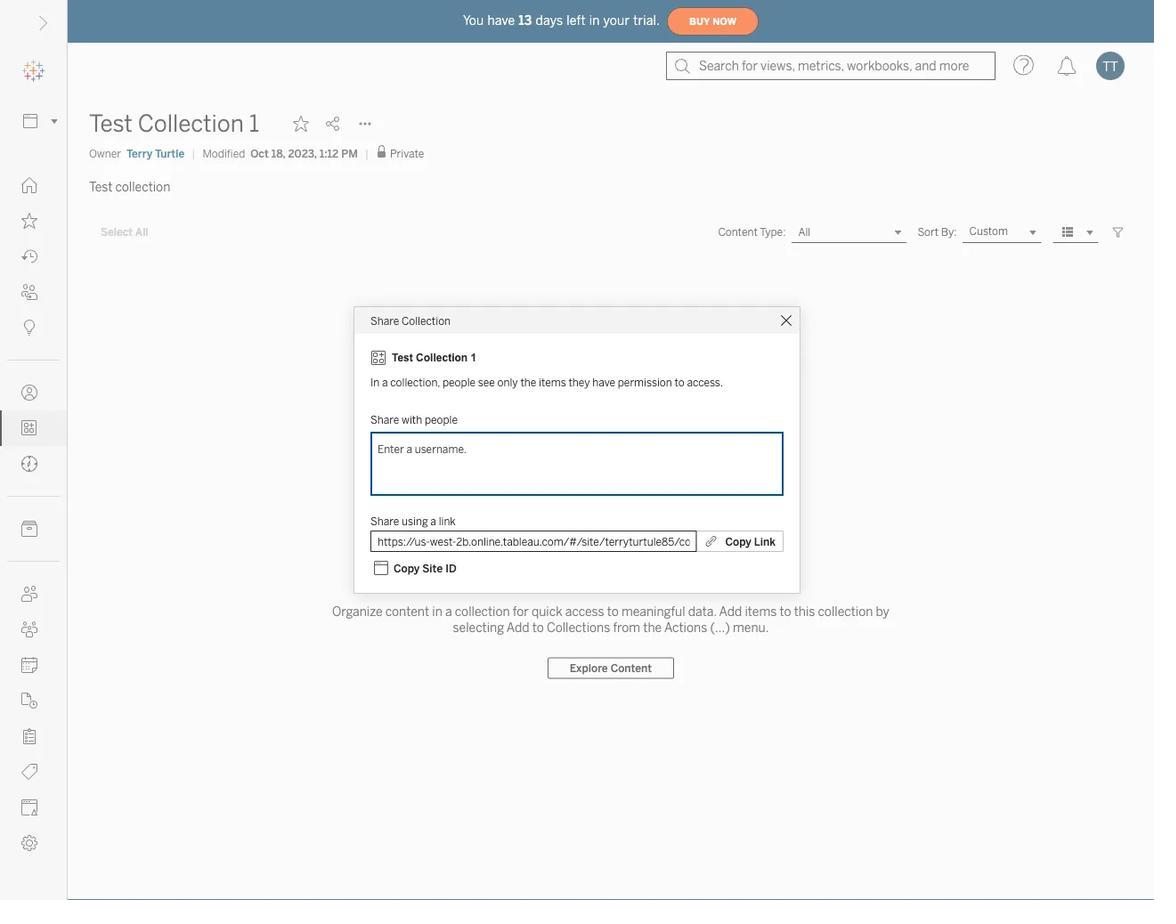 Task type: describe. For each thing, give the bounding box(es) containing it.
for
[[513, 605, 529, 619]]

by:
[[941, 226, 957, 239]]

content
[[385, 605, 429, 619]]

navigation panel element
[[0, 53, 67, 861]]

menu.
[[733, 621, 769, 635]]

organize content in a collection for quick access to meaningful data. add items to this collection by selecting add to collections from the actions (...) menu.
[[332, 605, 890, 635]]

owner
[[89, 147, 121, 160]]

the inside share collection dialog
[[520, 376, 536, 389]]

turtle
[[155, 147, 185, 160]]

0 horizontal spatial a
[[382, 376, 388, 389]]

2 vertical spatial collection
[[416, 352, 468, 364]]

access.
[[687, 376, 723, 389]]

terry turtle link
[[126, 146, 185, 162]]

you
[[463, 13, 484, 28]]

to up from
[[607, 605, 619, 619]]

meaningful
[[622, 605, 685, 619]]

selecting
[[453, 621, 504, 635]]

18,
[[271, 147, 285, 160]]

days
[[536, 13, 563, 28]]

1 horizontal spatial in
[[589, 13, 600, 28]]

to down quick
[[532, 621, 544, 635]]

type:
[[760, 226, 786, 239]]

sort
[[918, 226, 939, 239]]

you have 13 days left in your trial.
[[463, 13, 660, 28]]

buy now
[[689, 16, 737, 27]]

owner terry turtle | modified oct 18, 2023, 1:12 pm |
[[89, 147, 369, 160]]

modified
[[202, 147, 245, 160]]

1 vertical spatial test
[[89, 179, 112, 194]]

share for share using a link
[[370, 515, 399, 528]]

share for share collection
[[370, 314, 399, 327]]

buy
[[689, 16, 710, 27]]

main navigation. press the up and down arrow keys to access links. element
[[0, 167, 67, 861]]

0 horizontal spatial have
[[487, 13, 515, 28]]

test collection
[[89, 179, 170, 194]]

in a collection, people see only the items they have permission to access.
[[370, 376, 723, 389]]

quick
[[532, 605, 562, 619]]

now
[[713, 16, 737, 27]]

share for share with people
[[370, 414, 399, 427]]

explore content button
[[548, 658, 674, 679]]

your
[[603, 13, 630, 28]]

select
[[101, 226, 133, 239]]

to left this
[[780, 605, 791, 619]]

1 horizontal spatial add
[[719, 605, 742, 619]]

buy now button
[[667, 7, 759, 36]]

1 horizontal spatial a
[[430, 515, 436, 528]]

permission
[[618, 376, 672, 389]]

all
[[135, 226, 148, 239]]

1 horizontal spatial collection
[[455, 605, 510, 619]]

share collection
[[370, 314, 451, 327]]

items inside share collection dialog
[[539, 376, 566, 389]]

1 inside share collection dialog
[[471, 352, 477, 364]]

0 vertical spatial test
[[89, 110, 133, 138]]

only
[[497, 376, 518, 389]]

0 vertical spatial test collection 1
[[89, 110, 259, 138]]

share with people list box
[[370, 432, 784, 496]]

1 | from the left
[[192, 147, 195, 160]]

0 horizontal spatial 1
[[249, 110, 259, 138]]

from
[[613, 621, 640, 635]]

1 horizontal spatial content
[[718, 226, 758, 239]]

data.
[[688, 605, 717, 619]]

in
[[370, 376, 380, 389]]

by
[[876, 605, 890, 619]]



Task type: locate. For each thing, give the bounding box(es) containing it.
0 vertical spatial a
[[382, 376, 388, 389]]

1 vertical spatial in
[[432, 605, 442, 619]]

people right with in the top of the page
[[425, 414, 458, 427]]

terry
[[126, 147, 153, 160]]

collection up selecting at left
[[455, 605, 510, 619]]

they
[[569, 376, 590, 389]]

people left see on the left top of page
[[443, 376, 476, 389]]

actions
[[664, 621, 707, 635]]

collection,
[[390, 376, 440, 389]]

content inside button
[[611, 662, 652, 675]]

2 vertical spatial a
[[445, 605, 452, 619]]

test
[[89, 110, 133, 138], [89, 179, 112, 194], [392, 352, 413, 364]]

private
[[390, 147, 424, 160]]

a inside organize content in a collection for quick access to meaningful data. add items to this collection by selecting add to collections from the actions (...) menu.
[[445, 605, 452, 619]]

access
[[565, 605, 604, 619]]

have inside share collection dialog
[[592, 376, 615, 389]]

content left type: at the right top of the page
[[718, 226, 758, 239]]

select all button
[[89, 222, 160, 243]]

1 vertical spatial collection
[[402, 314, 451, 327]]

a left link
[[430, 515, 436, 528]]

content down from
[[611, 662, 652, 675]]

a right content on the left
[[445, 605, 452, 619]]

1 share from the top
[[370, 314, 399, 327]]

left
[[567, 13, 586, 28]]

0 vertical spatial items
[[539, 376, 566, 389]]

0 vertical spatial add
[[719, 605, 742, 619]]

in inside organize content in a collection for quick access to meaningful data. add items to this collection by selecting add to collections from the actions (...) menu.
[[432, 605, 442, 619]]

1 vertical spatial content
[[611, 662, 652, 675]]

1 vertical spatial the
[[643, 621, 662, 635]]

test up "owner"
[[89, 110, 133, 138]]

have left the 13
[[487, 13, 515, 28]]

0 vertical spatial in
[[589, 13, 600, 28]]

sort by:
[[918, 226, 957, 239]]

0 horizontal spatial content
[[611, 662, 652, 675]]

0 horizontal spatial test collection 1
[[89, 110, 259, 138]]

0 horizontal spatial collection
[[115, 179, 170, 194]]

the right only
[[520, 376, 536, 389]]

1 horizontal spatial the
[[643, 621, 662, 635]]

Share using a link text field
[[370, 531, 697, 552]]

0 horizontal spatial |
[[192, 147, 195, 160]]

to
[[675, 376, 685, 389], [607, 605, 619, 619], [780, 605, 791, 619], [532, 621, 544, 635]]

1 vertical spatial a
[[430, 515, 436, 528]]

1 horizontal spatial 1
[[471, 352, 477, 364]]

| right turtle
[[192, 147, 195, 160]]

0 vertical spatial share
[[370, 314, 399, 327]]

in
[[589, 13, 600, 28], [432, 605, 442, 619]]

items
[[539, 376, 566, 389], [745, 605, 777, 619]]

in right content on the left
[[432, 605, 442, 619]]

0 vertical spatial people
[[443, 376, 476, 389]]

see
[[478, 376, 495, 389]]

1 vertical spatial test collection 1
[[392, 352, 477, 364]]

1 vertical spatial 1
[[471, 352, 477, 364]]

1 vertical spatial share
[[370, 414, 399, 427]]

0 vertical spatial the
[[520, 376, 536, 389]]

0 horizontal spatial items
[[539, 376, 566, 389]]

collections
[[547, 621, 610, 635]]

content type: collection image
[[370, 350, 386, 366]]

0 horizontal spatial the
[[520, 376, 536, 389]]

trial.
[[633, 13, 660, 28]]

test collection 1 inside share collection dialog
[[392, 352, 477, 364]]

3 share from the top
[[370, 515, 399, 528]]

collection
[[138, 110, 244, 138], [402, 314, 451, 327], [416, 352, 468, 364]]

2 share from the top
[[370, 414, 399, 427]]

select all
[[101, 226, 148, 239]]

1
[[249, 110, 259, 138], [471, 352, 477, 364]]

1 horizontal spatial test collection 1
[[392, 352, 477, 364]]

| right the pm
[[365, 147, 369, 160]]

the
[[520, 376, 536, 389], [643, 621, 662, 635]]

have right they
[[592, 376, 615, 389]]

test collection 1 up collection,
[[392, 352, 477, 364]]

have
[[487, 13, 515, 28], [592, 376, 615, 389]]

with
[[402, 414, 422, 427]]

2 vertical spatial test
[[392, 352, 413, 364]]

(...)
[[710, 621, 730, 635]]

|
[[192, 147, 195, 160], [365, 147, 369, 160]]

2 horizontal spatial a
[[445, 605, 452, 619]]

1 vertical spatial people
[[425, 414, 458, 427]]

2023,
[[288, 147, 317, 160]]

test collection 1 up turtle
[[89, 110, 259, 138]]

test right content type: collection 'image'
[[392, 352, 413, 364]]

the down meaningful
[[643, 621, 662, 635]]

0 horizontal spatial add
[[507, 621, 530, 635]]

2 vertical spatial share
[[370, 515, 399, 528]]

share left using
[[370, 515, 399, 528]]

people
[[443, 376, 476, 389], [425, 414, 458, 427]]

items up menu.
[[745, 605, 777, 619]]

share using a link
[[370, 515, 456, 528]]

add down for
[[507, 621, 530, 635]]

oct
[[251, 147, 269, 160]]

to left access.
[[675, 376, 685, 389]]

a right in
[[382, 376, 388, 389]]

collection down the terry
[[115, 179, 170, 194]]

content type:
[[718, 226, 786, 239]]

this
[[794, 605, 815, 619]]

share
[[370, 314, 399, 327], [370, 414, 399, 427], [370, 515, 399, 528]]

0 vertical spatial 1
[[249, 110, 259, 138]]

link
[[439, 515, 456, 528]]

using
[[402, 515, 428, 528]]

to inside share collection dialog
[[675, 376, 685, 389]]

0 vertical spatial collection
[[138, 110, 244, 138]]

items left they
[[539, 376, 566, 389]]

in right left
[[589, 13, 600, 28]]

pm
[[341, 147, 358, 160]]

items inside organize content in a collection for quick access to meaningful data. add items to this collection by selecting add to collections from the actions (...) menu.
[[745, 605, 777, 619]]

test inside share collection dialog
[[392, 352, 413, 364]]

explore
[[570, 662, 608, 675]]

share up content type: collection 'image'
[[370, 314, 399, 327]]

a
[[382, 376, 388, 389], [430, 515, 436, 528], [445, 605, 452, 619]]

1 vertical spatial add
[[507, 621, 530, 635]]

share left with in the top of the page
[[370, 414, 399, 427]]

0 vertical spatial have
[[487, 13, 515, 28]]

test collection 1
[[89, 110, 259, 138], [392, 352, 477, 364]]

1 up the 'in a collection, people see only the items they have permission to access.'
[[471, 352, 477, 364]]

2 horizontal spatial collection
[[818, 605, 873, 619]]

1 horizontal spatial items
[[745, 605, 777, 619]]

content
[[718, 226, 758, 239], [611, 662, 652, 675]]

1 up oct
[[249, 110, 259, 138]]

collection
[[115, 179, 170, 194], [455, 605, 510, 619], [818, 605, 873, 619]]

1:12
[[320, 147, 339, 160]]

collection left the by
[[818, 605, 873, 619]]

0 vertical spatial content
[[718, 226, 758, 239]]

organize
[[332, 605, 383, 619]]

0 horizontal spatial in
[[432, 605, 442, 619]]

1 vertical spatial have
[[592, 376, 615, 389]]

2 | from the left
[[365, 147, 369, 160]]

1 horizontal spatial |
[[365, 147, 369, 160]]

share with people
[[370, 414, 458, 427]]

explore content
[[570, 662, 652, 675]]

13
[[519, 13, 532, 28]]

add up (...)
[[719, 605, 742, 619]]

1 horizontal spatial have
[[592, 376, 615, 389]]

1 vertical spatial items
[[745, 605, 777, 619]]

add
[[719, 605, 742, 619], [507, 621, 530, 635]]

the inside organize content in a collection for quick access to meaningful data. add items to this collection by selecting add to collections from the actions (...) menu.
[[643, 621, 662, 635]]

share collection dialog
[[354, 307, 800, 593]]

test down "owner"
[[89, 179, 112, 194]]



Task type: vqa. For each thing, say whether or not it's contained in the screenshot.
Type
no



